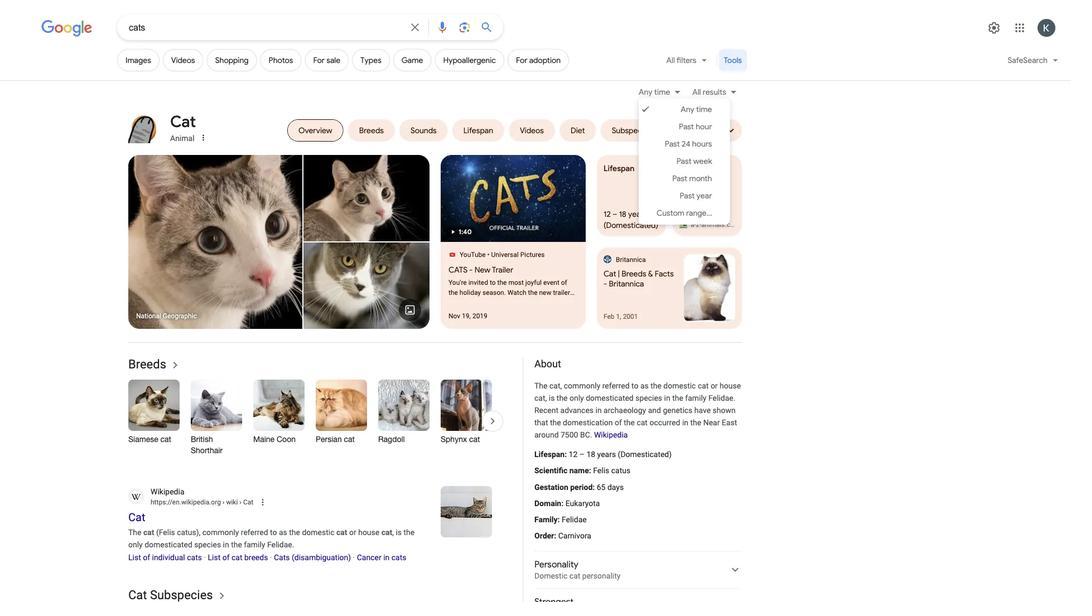 Task type: vqa. For each thing, say whether or not it's contained in the screenshot.
Zoom out icon in the bottom of the page
no



Task type: describe. For each thing, give the bounding box(es) containing it.
tools button
[[719, 49, 748, 71]]

name
[[570, 467, 589, 476]]

cats - new trailer you're invited to the most joyful event of the holiday season. watch the new trailer for cats now.
[[449, 265, 571, 307]]

cat left '(felis' at the bottom left of page
[[143, 529, 154, 538]]

: for felidae
[[558, 516, 560, 525]]

feb 1, 2001
[[604, 313, 638, 321]]

images link
[[117, 49, 160, 71]]

1 vertical spatial cat,
[[535, 394, 547, 403]]

hours
[[693, 139, 713, 149]]

youtube
[[460, 251, 486, 259]]

for adoption
[[516, 55, 561, 65]]

and
[[649, 406, 662, 416]]

occurred
[[650, 419, 681, 428]]

the up cats
[[289, 529, 300, 538]]

family inside the , is the only domesticated species in the family felidae.
[[244, 541, 265, 550]]

hypoallergenic
[[444, 55, 496, 65]]

invited
[[469, 279, 488, 287]]

for for for sale
[[313, 55, 325, 65]]

felidae. inside the , is the only domesticated species in the family felidae.
[[267, 541, 294, 550]]

genetics
[[663, 406, 693, 416]]

persian cat heading
[[316, 434, 367, 446]]

search by voice image
[[436, 21, 449, 34]]

cats from en.wikipedia.org image
[[441, 487, 492, 538]]

the up advances
[[557, 394, 568, 403]]

persian cat link
[[316, 380, 367, 462]]

to for trailer
[[490, 279, 496, 287]]

- inside cats - new trailer you're invited to the most joyful event of the holiday season. watch the new trailer for cats now.
[[470, 265, 473, 275]]

wikipedia link
[[595, 431, 628, 440]]

of inside cats - new trailer you're invited to the most joyful event of the holiday season. watch the new trailer for cats now.
[[562, 279, 568, 287]]

family inside the cat, commonly referred to as the domestic cat or house cat, is the only domesticated species in the family felidae. recent advances in archaeology and genetics have shown that the domestication of the cat occurred in the near east around 7500 bc.
[[686, 394, 707, 403]]

add for sale element
[[313, 55, 341, 65]]

past month link
[[639, 170, 731, 188]]

past month
[[673, 174, 713, 184]]

domain : eukaryota
[[535, 499, 600, 509]]

carnivora
[[559, 532, 592, 541]]

advances
[[561, 406, 594, 416]]

results
[[703, 87, 727, 97]]

sphynx
[[441, 435, 467, 444]]

you're
[[449, 279, 467, 287]]

coon inside heading
[[277, 435, 296, 444]]

2 cats from the left
[[392, 553, 407, 563]]

in inside the , is the only domesticated species in the family felidae.
[[223, 541, 229, 550]]

the right that
[[550, 419, 561, 428]]

Search search field
[[129, 21, 402, 35]]

1 vertical spatial as
[[279, 529, 287, 538]]

catus),
[[177, 529, 201, 538]]

archaeology
[[604, 406, 647, 416]]

1 vertical spatial –
[[580, 451, 585, 460]]

sphynx cat
[[441, 435, 480, 444]]

past for past month
[[673, 174, 688, 184]]

in down genetics
[[683, 419, 689, 428]]

photos link
[[260, 49, 302, 71]]

species inside the , is the only domesticated species in the family felidae.
[[194, 541, 221, 550]]

commonly inside the cat, commonly referred to as the domestic cat or house cat, is the only domesticated species in the family felidae. recent advances in archaeology and genetics have shown that the domestication of the cat occurred in the near east around 7500 bc.
[[564, 382, 601, 391]]

now.
[[477, 299, 491, 307]]

the down joyful
[[528, 289, 538, 297]]

past year
[[680, 191, 713, 201]]

ragdoll link
[[379, 380, 430, 462]]

subspecies
[[150, 588, 213, 603]]

none text field containing https://en.wikipedia.org
[[151, 498, 254, 508]]

12 – 18 years (domesticated)
[[604, 209, 659, 230]]

cat inside wikipedia https://en.wikipedia.org › wiki › cat
[[243, 499, 254, 507]]

,
[[393, 529, 394, 538]]

: for 12 – 18 years (domesticated)
[[565, 451, 567, 460]]

adoption
[[530, 55, 561, 65]]

nov
[[449, 313, 461, 320]]

holiday
[[460, 289, 481, 297]]

scientific name : felis catus
[[535, 467, 631, 476]]

past 24 hours link
[[639, 136, 731, 153]]

all for all results
[[693, 87, 702, 97]]

3 ‎ from the left
[[357, 553, 357, 563]]

1 horizontal spatial cat,
[[550, 382, 562, 391]]

add for adoption element
[[516, 55, 561, 65]]

britannica inside cat | breeds & facts - britannica
[[609, 279, 645, 289]]

cats are cute, furry, cuddly — and an invasive alien species image
[[304, 243, 430, 329]]

ragdoll heading
[[379, 434, 430, 446]]

is inside the , is the only domesticated species in the family felidae.
[[396, 529, 402, 538]]

universal
[[492, 251, 519, 259]]

videos link
[[163, 49, 204, 71]]

all filters
[[667, 55, 697, 65]]

maine coon link
[[253, 380, 305, 462]]

0 vertical spatial britannica
[[616, 256, 646, 264]]

shown
[[713, 406, 736, 416]]

only inside the , is the only domesticated species in the family felidae.
[[128, 541, 143, 550]]

a-z-animals.com
[[691, 221, 740, 229]]

: for carnivora
[[555, 532, 557, 541]]

shorthair
[[191, 446, 223, 456]]

any time radio item
[[639, 101, 731, 118]]

cats
[[274, 553, 290, 563]]

hour
[[696, 122, 713, 132]]

all results button
[[686, 86, 743, 98]]

maine coon inside maine coon heading
[[253, 435, 296, 444]]

cat heading
[[170, 112, 196, 132]]

past hour
[[680, 122, 713, 132]]

scientific
[[535, 467, 568, 476]]

cat for cat | breeds & facts - britannica
[[604, 269, 617, 279]]

cat inside persian cat heading
[[344, 435, 355, 444]]

2001
[[623, 313, 638, 321]]

any time button
[[639, 86, 686, 98]]

season.
[[483, 289, 506, 297]]

past hour link
[[639, 118, 731, 136]]

nov 19, 2019
[[449, 313, 488, 320]]

18 years inside 12 – 18 years (domesticated)
[[620, 209, 648, 219]]

› wiki › Cat text field
[[221, 499, 254, 507]]

filters
[[677, 55, 697, 65]]

cat up cancer in cats link
[[382, 529, 393, 538]]

time inside any time radio item
[[697, 105, 713, 114]]

0 horizontal spatial commonly
[[203, 529, 239, 538]]

any time inside radio item
[[681, 105, 713, 114]]

cancer
[[357, 553, 382, 563]]

any inside radio item
[[681, 105, 695, 114]]

month
[[690, 174, 713, 184]]

persian cat
[[316, 435, 355, 444]]

2 · from the left
[[270, 553, 272, 563]]

search by image image
[[458, 21, 472, 34]]

19,
[[462, 313, 471, 320]]

1 vertical spatial referred
[[241, 529, 268, 538]]

in up genetics
[[665, 394, 671, 403]]

gestation
[[535, 483, 569, 492]]

of left individual
[[143, 553, 150, 563]]

in up 'domestication'
[[596, 406, 602, 416]]

personality
[[535, 560, 579, 571]]

to inside the cat, commonly referred to as the domestic cat or house cat, is the only domesticated species in the family felidae. recent advances in archaeology and genetics have shown that the domestication of the cat occurred in the near east around 7500 bc.
[[632, 382, 639, 391]]

0 vertical spatial coon
[[680, 200, 708, 214]]

past year link
[[639, 188, 731, 205]]

the down have
[[691, 419, 702, 428]]

the up and
[[651, 382, 662, 391]]

the up list of cat breeds link
[[231, 541, 242, 550]]

photos
[[269, 55, 293, 65]]

felidae
[[562, 516, 587, 525]]

cat left breeds
[[232, 553, 243, 563]]

or inside the cat, commonly referred to as the domestic cat or house cat, is the only domesticated species in the family felidae. recent advances in archaeology and genetics have shown that the domestication of the cat occurred in the near east around 7500 bc.
[[711, 382, 718, 391]]

custom
[[657, 209, 685, 218]]

domestic inside the cat, commonly referred to as the domestic cat or house cat, is the only domesticated species in the family felidae. recent advances in archaeology and genetics have shown that the domestication of the cat occurred in the near east around 7500 bc.
[[664, 382, 696, 391]]

2019
[[473, 313, 488, 320]]

lifespan for lifespan
[[604, 164, 635, 173]]

cat up have
[[698, 382, 709, 391]]

about heading
[[535, 358, 743, 371]]

2 list from the left
[[208, 553, 221, 563]]

0 vertical spatial (domesticated)
[[604, 221, 659, 230]]

wikipedia https://en.wikipedia.org › wiki › cat
[[151, 488, 254, 507]]

that
[[535, 419, 549, 428]]

watch
[[508, 289, 527, 297]]

tools
[[724, 55, 743, 65]]

past for past hour
[[680, 122, 694, 132]]

family : felidae
[[535, 516, 587, 525]]

animals.com
[[702, 221, 740, 229]]

is inside the cat, commonly referred to as the domestic cat or house cat, is the only domesticated species in the family felidae. recent advances in archaeology and genetics have shown that the domestication of the cat occurred in the near east around 7500 bc.
[[549, 394, 555, 403]]

the right ,
[[404, 529, 415, 538]]

0 vertical spatial maine
[[680, 184, 711, 198]]

types link
[[352, 49, 390, 71]]

1 › from the left
[[223, 499, 225, 507]]

sphynx cat heading
[[441, 434, 492, 446]]

maine inside heading
[[253, 435, 275, 444]]

a-
[[691, 221, 697, 229]]

z-
[[697, 221, 702, 229]]

safesearch
[[1009, 55, 1048, 65]]

: for eukaryota
[[562, 499, 564, 509]]

near
[[704, 419, 720, 428]]



Task type: locate. For each thing, give the bounding box(es) containing it.
the up for
[[449, 289, 458, 297]]

•
[[488, 251, 490, 259]]

cats down holiday
[[459, 299, 475, 307]]

past week link
[[639, 153, 731, 170]]

cats down ,
[[392, 553, 407, 563]]

cats
[[187, 553, 202, 563], [392, 553, 407, 563]]

add game element
[[402, 55, 423, 65]]

: left felis
[[589, 467, 592, 476]]

1 horizontal spatial cats
[[392, 553, 407, 563]]

all filters button
[[660, 49, 715, 76]]

custom range... menu item
[[657, 209, 713, 218]]

national
[[136, 313, 161, 320]]

felidae. up cats
[[267, 541, 294, 550]]

geographic
[[163, 313, 197, 320]]

add photos element
[[269, 55, 293, 65]]

of down archaeology
[[615, 419, 622, 428]]

pictures
[[521, 251, 545, 259]]

cat left subspecies
[[128, 588, 147, 603]]

breeds
[[622, 269, 647, 279], [128, 357, 166, 372]]

past left the 24
[[665, 139, 680, 149]]

: up family : felidae
[[562, 499, 564, 509]]

maine
[[680, 184, 711, 198], [253, 435, 275, 444]]

domestic cat image
[[128, 155, 303, 329], [304, 155, 430, 242]]

1 ‎ from the left
[[208, 553, 208, 563]]

british shorthair
[[191, 435, 223, 456]]

wiki
[[226, 499, 238, 507]]

domesticated up individual
[[145, 541, 192, 550]]

0 horizontal spatial house
[[359, 529, 380, 538]]

0 vertical spatial any
[[639, 87, 653, 97]]

past for past year
[[680, 191, 695, 201]]

‎ right breeds
[[274, 553, 274, 563]]

cat, down about at the bottom
[[550, 382, 562, 391]]

lifespan : 12 – 18 years (domesticated)
[[535, 451, 672, 460]]

1 horizontal spatial time
[[697, 105, 713, 114]]

0 vertical spatial domestic
[[664, 382, 696, 391]]

1 horizontal spatial as
[[641, 382, 649, 391]]

cat
[[698, 382, 709, 391], [637, 419, 648, 428], [161, 435, 171, 444], [344, 435, 355, 444], [470, 435, 480, 444], [143, 529, 154, 538], [337, 529, 348, 538], [382, 529, 393, 538], [232, 553, 243, 563], [570, 572, 581, 582]]

individual
[[152, 553, 185, 563]]

1 cats from the left
[[187, 553, 202, 563]]

of left breeds
[[223, 553, 230, 563]]

1 vertical spatial domestic
[[302, 529, 335, 538]]

cat inside personality domestic cat personality
[[570, 572, 581, 582]]

domestication
[[563, 419, 613, 428]]

list of cat breeds link
[[208, 553, 268, 563]]

for adoption link
[[508, 49, 570, 71]]

· left list of cat breeds link
[[204, 553, 206, 563]]

1 vertical spatial all
[[693, 87, 702, 97]]

any up any time radio item
[[639, 87, 653, 97]]

for
[[449, 299, 457, 307]]

0 horizontal spatial all
[[667, 55, 675, 65]]

animal
[[170, 134, 195, 143]]

british shorthair link
[[191, 380, 242, 462]]

1 horizontal spatial ·
[[270, 553, 272, 563]]

1 vertical spatial britannica
[[609, 279, 645, 289]]

0 vertical spatial as
[[641, 382, 649, 391]]

› right wiki
[[240, 499, 242, 507]]

0 horizontal spatial cat,
[[535, 394, 547, 403]]

any up past hour link
[[681, 105, 695, 114]]

web result image image
[[685, 255, 736, 323]]

is
[[549, 394, 555, 403], [396, 529, 402, 538]]

for for for adoption
[[516, 55, 528, 65]]

: left "65 days"
[[593, 483, 595, 492]]

species up and
[[636, 394, 663, 403]]

1 · from the left
[[204, 553, 206, 563]]

12 inside 12 – 18 years (domesticated)
[[604, 209, 611, 219]]

list containing siamese cat
[[128, 380, 595, 462]]

british shorthair heading
[[191, 434, 242, 457]]

0 horizontal spatial cats
[[187, 553, 202, 563]]

1 vertical spatial to
[[632, 382, 639, 391]]

for sale
[[313, 55, 341, 65]]

past
[[680, 122, 694, 132], [665, 139, 680, 149], [677, 157, 692, 166], [673, 174, 688, 184], [680, 191, 695, 201]]

1,
[[617, 313, 622, 321]]

3 · from the left
[[353, 553, 355, 563]]

1 horizontal spatial referred
[[603, 382, 630, 391]]

1 horizontal spatial -
[[604, 279, 608, 289]]

the down archaeology
[[624, 419, 635, 428]]

0 vertical spatial commonly
[[564, 382, 601, 391]]

0 vertical spatial cat,
[[550, 382, 562, 391]]

coon
[[680, 200, 708, 214], [277, 435, 296, 444]]

to down about heading
[[632, 382, 639, 391]]

0 horizontal spatial maine coon
[[253, 435, 296, 444]]

None text field
[[151, 498, 254, 508]]

1 vertical spatial any time
[[681, 105, 713, 114]]

domestic
[[535, 572, 568, 582]]

(domesticated) up catus
[[618, 451, 672, 460]]

(disambiguation)
[[292, 553, 351, 563]]

0 horizontal spatial lifespan
[[535, 451, 565, 460]]

1 horizontal spatial house
[[720, 382, 741, 391]]

breeds inside cat | breeds & facts - britannica
[[622, 269, 647, 279]]

cat down personality at bottom
[[570, 572, 581, 582]]

trailer
[[554, 289, 571, 297]]

0 vertical spatial cats
[[449, 265, 468, 275]]

2 › from the left
[[240, 499, 242, 507]]

breeds down national
[[128, 357, 166, 372]]

more options element
[[198, 132, 209, 143]]

the for the cat (felis catus), commonly referred to as the domestic cat or house cat
[[128, 529, 142, 538]]

in up list of cat breeds link
[[223, 541, 229, 550]]

0 vertical spatial house
[[720, 382, 741, 391]]

more options image
[[199, 133, 208, 142]]

past down past 24 hours link
[[677, 157, 692, 166]]

1 vertical spatial maine
[[253, 435, 275, 444]]

family up have
[[686, 394, 707, 403]]

wikipedia inside wikipedia https://en.wikipedia.org › wiki › cat
[[151, 488, 185, 497]]

only up advances
[[570, 394, 584, 403]]

0 horizontal spatial -
[[470, 265, 473, 275]]

siamese
[[128, 435, 158, 444]]

species down the catus),
[[194, 541, 221, 550]]

1 horizontal spatial species
[[636, 394, 663, 403]]

1 vertical spatial house
[[359, 529, 380, 538]]

tab list
[[128, 112, 743, 179]]

0 vertical spatial domesticated
[[586, 394, 634, 403]]

0 vertical spatial all
[[667, 55, 675, 65]]

list left individual
[[128, 553, 141, 563]]

: left felidae
[[558, 516, 560, 525]]

to up season.
[[490, 279, 496, 287]]

is up recent
[[549, 394, 555, 403]]

0 horizontal spatial coon
[[277, 435, 296, 444]]

the inside the cat, commonly referred to as the domestic cat or house cat, is the only domesticated species in the family felidae. recent advances in archaeology and genetics have shown that the domestication of the cat occurred in the near east around 7500 bc.
[[535, 382, 548, 391]]

only inside the cat, commonly referred to as the domestic cat or house cat, is the only domesticated species in the family felidae. recent advances in archaeology and genetics have shown that the domestication of the cat occurred in the near east around 7500 bc.
[[570, 394, 584, 403]]

0 horizontal spatial domestic
[[302, 529, 335, 538]]

1 vertical spatial family
[[244, 541, 265, 550]]

2 for from the left
[[516, 55, 528, 65]]

family
[[535, 516, 558, 525]]

any time inside popup button
[[639, 87, 671, 97]]

2 vertical spatial to
[[270, 529, 277, 538]]

images
[[126, 55, 151, 65]]

new
[[540, 289, 552, 297]]

1 horizontal spatial all
[[693, 87, 702, 97]]

felidae. inside the cat, commonly referred to as the domestic cat or house cat, is the only domesticated species in the family felidae. recent advances in archaeology and genetics have shown that the domestication of the cat occurred in the near east around 7500 bc.
[[709, 394, 736, 403]]

cat up list of individual cats "link"
[[128, 512, 145, 525]]

1 vertical spatial wikipedia
[[151, 488, 185, 497]]

0 horizontal spatial breeds
[[128, 357, 166, 372]]

– left custom
[[613, 209, 618, 219]]

maine coon
[[680, 184, 711, 214], [253, 435, 296, 444]]

1 horizontal spatial any
[[681, 105, 695, 114]]

shopping
[[215, 55, 249, 65]]

1 vertical spatial felidae.
[[267, 541, 294, 550]]

cat, up recent
[[535, 394, 547, 403]]

in right cancer
[[384, 553, 390, 563]]

to inside cats - new trailer you're invited to the most joyful event of the holiday season. watch the new trailer for cats now.
[[490, 279, 496, 287]]

0 vertical spatial felidae.
[[709, 394, 736, 403]]

all left the filters on the top
[[667, 55, 675, 65]]

time inside any time popup button
[[655, 87, 671, 97]]

0 vertical spatial time
[[655, 87, 671, 97]]

‎ right individual
[[208, 553, 208, 563]]

&
[[649, 269, 654, 279]]

0 horizontal spatial wikipedia
[[151, 488, 185, 497]]

18 years
[[620, 209, 648, 219], [587, 451, 616, 460]]

‎
[[208, 553, 208, 563], [274, 553, 274, 563], [357, 553, 357, 563]]

house inside the cat, commonly referred to as the domestic cat or house cat, is the only domesticated species in the family felidae. recent advances in archaeology and genetics have shown that the domestication of the cat occurred in the near east around 7500 bc.
[[720, 382, 741, 391]]

trailer
[[492, 265, 514, 275]]

order
[[535, 532, 555, 541]]

-
[[470, 265, 473, 275], [604, 279, 608, 289]]

britannica down |
[[609, 279, 645, 289]]

0 horizontal spatial maine
[[253, 435, 275, 444]]

siamese cat
[[128, 435, 171, 444]]

1 for from the left
[[313, 55, 325, 65]]

commonly up advances
[[564, 382, 601, 391]]

1 vertical spatial 18 years
[[587, 451, 616, 460]]

1 vertical spatial (domesticated)
[[618, 451, 672, 460]]

game link
[[393, 49, 432, 71]]

cat,
[[550, 382, 562, 391], [535, 394, 547, 403]]

1 horizontal spatial breeds
[[622, 269, 647, 279]]

0 vertical spatial wikipedia
[[595, 431, 628, 440]]

maine coon heading
[[253, 434, 305, 446]]

referred up archaeology
[[603, 382, 630, 391]]

0 vertical spatial –
[[613, 209, 618, 219]]

of up trailer
[[562, 279, 568, 287]]

0 horizontal spatial domesticated
[[145, 541, 192, 550]]

referred inside the cat, commonly referred to as the domestic cat or house cat, is the only domesticated species in the family felidae. recent advances in archaeology and genetics have shown that the domestication of the cat occurred in the near east around 7500 bc.
[[603, 382, 630, 391]]

0 vertical spatial or
[[711, 382, 718, 391]]

cat right persian
[[344, 435, 355, 444]]

the down about at the bottom
[[535, 382, 548, 391]]

as up cats
[[279, 529, 287, 538]]

domesticated inside the cat, commonly referred to as the domestic cat or house cat, is the only domesticated species in the family felidae. recent advances in archaeology and genetics have shown that the domestication of the cat occurred in the near east around 7500 bc.
[[586, 394, 634, 403]]

period
[[571, 483, 593, 492]]

the up genetics
[[673, 394, 684, 403]]

1 vertical spatial 12
[[569, 451, 578, 460]]

0 vertical spatial breeds
[[622, 269, 647, 279]]

wikipedia for wikipedia
[[595, 431, 628, 440]]

britannica
[[616, 256, 646, 264], [609, 279, 645, 289]]

all inside "dropdown button"
[[667, 55, 675, 65]]

0 horizontal spatial the
[[128, 529, 142, 538]]

referred
[[603, 382, 630, 391], [241, 529, 268, 538]]

or up (disambiguation)
[[349, 529, 357, 538]]

1 horizontal spatial is
[[549, 394, 555, 403]]

0 vertical spatial any time
[[639, 87, 671, 97]]

cat inside cat | breeds & facts - britannica
[[604, 269, 617, 279]]

, is the only domesticated species in the family felidae.
[[128, 529, 415, 550]]

› left wiki
[[223, 499, 225, 507]]

1 vertical spatial commonly
[[203, 529, 239, 538]]

gestation period : 65 days
[[535, 483, 624, 492]]

wikipedia for wikipedia https://en.wikipedia.org › wiki › cat
[[151, 488, 185, 497]]

: down family : felidae
[[555, 532, 557, 541]]

cat subspecies
[[128, 588, 213, 603]]

cat up (disambiguation)
[[337, 529, 348, 538]]

wikipedia up https://en.wikipedia.org
[[151, 488, 185, 497]]

britannica up |
[[616, 256, 646, 264]]

referred up breeds
[[241, 529, 268, 538]]

felidae. up shown
[[709, 394, 736, 403]]

1 horizontal spatial lifespan
[[604, 164, 635, 173]]

0 horizontal spatial species
[[194, 541, 221, 550]]

· left cats
[[270, 553, 272, 563]]

facts
[[655, 269, 674, 279]]

domestic up genetics
[[664, 382, 696, 391]]

0 horizontal spatial –
[[580, 451, 585, 460]]

as inside the cat, commonly referred to as the domestic cat or house cat, is the only domesticated species in the family felidae. recent advances in archaeology and genetics have shown that the domestication of the cat occurred in the near east around 7500 bc.
[[641, 382, 649, 391]]

cat up animal
[[170, 112, 196, 131]]

lifespan for lifespan : 12 – 18 years (domesticated)
[[535, 451, 565, 460]]

– up scientific name : felis catus
[[580, 451, 585, 460]]

0 vertical spatial -
[[470, 265, 473, 275]]

or up shown
[[711, 382, 718, 391]]

0 horizontal spatial or
[[349, 529, 357, 538]]

1 vertical spatial cats
[[459, 299, 475, 307]]

0 horizontal spatial ·
[[204, 553, 206, 563]]

18 years up felis
[[587, 451, 616, 460]]

menu
[[639, 98, 731, 225]]

https://en.wikipedia.org
[[151, 499, 221, 507]]

–
[[613, 209, 618, 219], [580, 451, 585, 460]]

cat down archaeology
[[637, 419, 648, 428]]

maine right british shorthair heading
[[253, 435, 275, 444]]

maine down past month
[[680, 184, 711, 198]]

1 horizontal spatial to
[[490, 279, 496, 287]]

0 vertical spatial referred
[[603, 382, 630, 391]]

- up 'feb'
[[604, 279, 608, 289]]

1 horizontal spatial maine
[[680, 184, 711, 198]]

types
[[361, 55, 382, 65]]

family
[[686, 394, 707, 403], [244, 541, 265, 550]]

lifespan up 12 – 18 years (domesticated)
[[604, 164, 635, 173]]

commonly up list of cat breeds link
[[203, 529, 239, 538]]

add hypoallergenic element
[[444, 55, 496, 65]]

0 vertical spatial maine coon
[[680, 184, 711, 214]]

1 list from the left
[[128, 553, 141, 563]]

breeds link
[[128, 357, 182, 372]]

past left year
[[680, 191, 695, 201]]

list left breeds
[[208, 553, 221, 563]]

of
[[562, 279, 568, 287], [615, 419, 622, 428], [143, 553, 150, 563], [223, 553, 230, 563]]

any
[[639, 87, 653, 97], [681, 105, 695, 114]]

eukaryota
[[566, 499, 600, 509]]

domesticated inside the , is the only domesticated species in the family felidae.
[[145, 541, 192, 550]]

cat inside siamese cat heading
[[161, 435, 171, 444]]

to
[[490, 279, 496, 287], [632, 382, 639, 391], [270, 529, 277, 538]]

siamese cat heading
[[128, 434, 180, 446]]

breeds right |
[[622, 269, 647, 279]]

around
[[535, 431, 559, 440]]

0 vertical spatial species
[[636, 394, 663, 403]]

breeds
[[245, 553, 268, 563]]

(domesticated) down custom
[[604, 221, 659, 230]]

wikipedia up "lifespan : 12 – 18 years (domesticated)"
[[595, 431, 628, 440]]

add types element
[[361, 55, 382, 65]]

house
[[720, 382, 741, 391], [359, 529, 380, 538]]

cat right siamese at the left of the page
[[161, 435, 171, 444]]

: down 7500
[[565, 451, 567, 460]]

0 vertical spatial only
[[570, 394, 584, 403]]

videos
[[171, 55, 195, 65]]

to for catus),
[[270, 529, 277, 538]]

2 horizontal spatial to
[[632, 382, 639, 391]]

0 vertical spatial lifespan
[[604, 164, 635, 173]]

sale
[[327, 55, 341, 65]]

1 horizontal spatial or
[[711, 382, 718, 391]]

cat for cat heading
[[170, 112, 196, 131]]

felis
[[594, 467, 610, 476]]

for left sale
[[313, 55, 325, 65]]

in
[[665, 394, 671, 403], [596, 406, 602, 416], [683, 419, 689, 428], [223, 541, 229, 550], [384, 553, 390, 563]]

list
[[128, 380, 595, 462]]

0 horizontal spatial 12
[[569, 451, 578, 460]]

cat inside sphynx cat heading
[[470, 435, 480, 444]]

7500
[[561, 431, 579, 440]]

new
[[475, 265, 491, 275]]

0 vertical spatial is
[[549, 394, 555, 403]]

0 horizontal spatial to
[[270, 529, 277, 538]]

cats up you're
[[449, 265, 468, 275]]

the for the cat, commonly referred to as the domestic cat or house cat, is the only domesticated species in the family felidae. recent advances in archaeology and genetics have shown that the domestication of the cat occurred in the near east around 7500 bc.
[[535, 382, 548, 391]]

national geographic
[[136, 313, 197, 320]]

only up list of individual cats "link"
[[128, 541, 143, 550]]

1 horizontal spatial 18 years
[[620, 209, 648, 219]]

1 horizontal spatial coon
[[680, 200, 708, 214]]

0 horizontal spatial for
[[313, 55, 325, 65]]

1 horizontal spatial ›
[[240, 499, 242, 507]]

any time up any time radio item
[[639, 87, 671, 97]]

personality domestic cat personality
[[535, 560, 621, 582]]

None search field
[[0, 14, 504, 40]]

cat right sphynx
[[470, 435, 480, 444]]

house up shown
[[720, 382, 741, 391]]

0 horizontal spatial as
[[279, 529, 287, 538]]

week
[[694, 157, 713, 166]]

2 domestic cat image from the left
[[304, 155, 430, 242]]

is right ,
[[396, 529, 402, 538]]

cat
[[170, 112, 196, 131], [604, 269, 617, 279], [243, 499, 254, 507], [128, 512, 145, 525], [128, 588, 147, 603]]

- left new
[[470, 265, 473, 275]]

to up list of individual cats · ‎ list of cat breeds · ‎ cats (disambiguation) · ‎ cancer in cats
[[270, 529, 277, 538]]

list of individual cats link
[[128, 553, 202, 563]]

time up any time radio item
[[655, 87, 671, 97]]

menu containing any time
[[639, 98, 731, 225]]

the
[[535, 382, 548, 391], [128, 529, 142, 538]]

past for past week
[[677, 157, 692, 166]]

:
[[565, 451, 567, 460], [589, 467, 592, 476], [593, 483, 595, 492], [562, 499, 564, 509], [558, 516, 560, 525], [555, 532, 557, 541]]

‎ right (disambiguation)
[[357, 553, 357, 563]]

1 horizontal spatial for
[[516, 55, 528, 65]]

species
[[636, 394, 663, 403], [194, 541, 221, 550]]

0 horizontal spatial felidae.
[[267, 541, 294, 550]]

1 vertical spatial or
[[349, 529, 357, 538]]

cats (disambiguation) link
[[274, 553, 351, 563]]

1 horizontal spatial maine coon
[[680, 184, 711, 214]]

all for all filters
[[667, 55, 675, 65]]

1 domestic cat image from the left
[[128, 155, 303, 329]]

all inside popup button
[[693, 87, 702, 97]]

0 horizontal spatial any time
[[639, 87, 671, 97]]

0 vertical spatial the
[[535, 382, 548, 391]]

0 vertical spatial family
[[686, 394, 707, 403]]

- inside cat | breeds & facts - britannica
[[604, 279, 608, 289]]

1 vertical spatial the
[[128, 529, 142, 538]]

›
[[223, 499, 225, 507], [240, 499, 242, 507]]

past down past week link
[[673, 174, 688, 184]]

the up season.
[[498, 279, 507, 287]]

lifespan
[[604, 164, 635, 173], [535, 451, 565, 460]]

any inside popup button
[[639, 87, 653, 97]]

past down any time radio item
[[680, 122, 694, 132]]

google image
[[41, 20, 93, 37]]

0 horizontal spatial only
[[128, 541, 143, 550]]

lifespan up scientific
[[535, 451, 565, 460]]

18 years left custom
[[620, 209, 648, 219]]

past for past 24 hours
[[665, 139, 680, 149]]

2 ‎ from the left
[[274, 553, 274, 563]]

domestic up (disambiguation)
[[302, 529, 335, 538]]

species inside the cat, commonly referred to as the domestic cat or house cat, is the only domesticated species in the family felidae. recent advances in archaeology and genetics have shown that the domestication of the cat occurred in the near east around 7500 bc.
[[636, 394, 663, 403]]

– inside 12 – 18 years (domesticated)
[[613, 209, 618, 219]]

of inside the cat, commonly referred to as the domestic cat or house cat, is the only domesticated species in the family felidae. recent advances in archaeology and genetics have shown that the domestication of the cat occurred in the near east around 7500 bc.
[[615, 419, 622, 428]]

list of individual cats · ‎ list of cat breeds · ‎ cats (disambiguation) · ‎ cancer in cats
[[128, 553, 407, 563]]

1 vertical spatial is
[[396, 529, 402, 538]]

cat for cat subspecies
[[128, 588, 147, 603]]

0 horizontal spatial ›
[[223, 499, 225, 507]]

cat right wiki
[[243, 499, 254, 507]]

0 horizontal spatial time
[[655, 87, 671, 97]]



